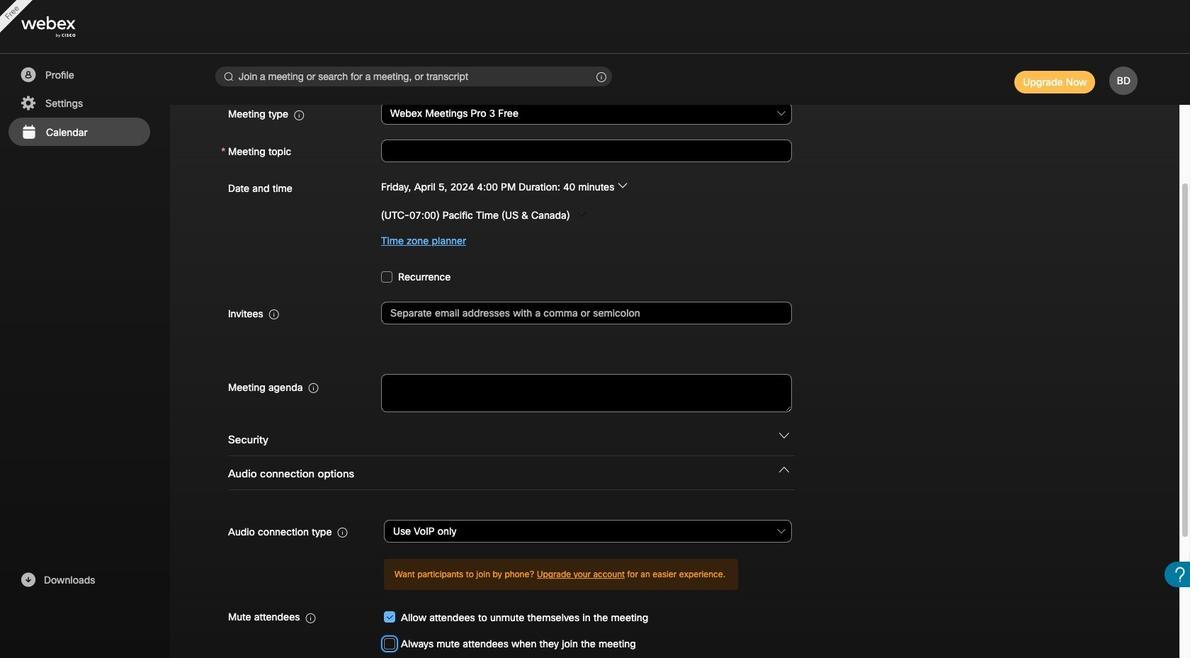 Task type: vqa. For each thing, say whether or not it's contained in the screenshot.
the bottom "ng down" 'icon'
no



Task type: describe. For each thing, give the bounding box(es) containing it.
cisco webex image
[[21, 17, 106, 38]]

mds people circle_filled image
[[19, 67, 37, 84]]

Invitees text field
[[381, 302, 793, 324]]

mds settings_filled image
[[19, 95, 37, 112]]



Task type: locate. For each thing, give the bounding box(es) containing it.
audio connection options region
[[221, 456, 1129, 659]]

mds content download_filled image
[[19, 572, 37, 589]]

None text field
[[381, 374, 793, 413]]

arrow image
[[577, 210, 587, 219]]

group
[[221, 175, 1129, 253], [228, 604, 793, 657]]

mds meetings_filled image
[[20, 124, 38, 141]]

ng down image
[[780, 465, 790, 475]]

1 vertical spatial group
[[228, 604, 793, 657]]

Join a meeting or search for a meeting, or transcript text field
[[215, 67, 612, 86]]

group inside the audio connection options region
[[228, 604, 793, 657]]

None field
[[381, 101, 793, 126]]

banner
[[0, 0, 1191, 54]]

0 vertical spatial group
[[221, 175, 1129, 253]]

ng down image
[[780, 431, 790, 441]]

arrow image
[[618, 180, 628, 190]]

None text field
[[381, 139, 793, 162]]



